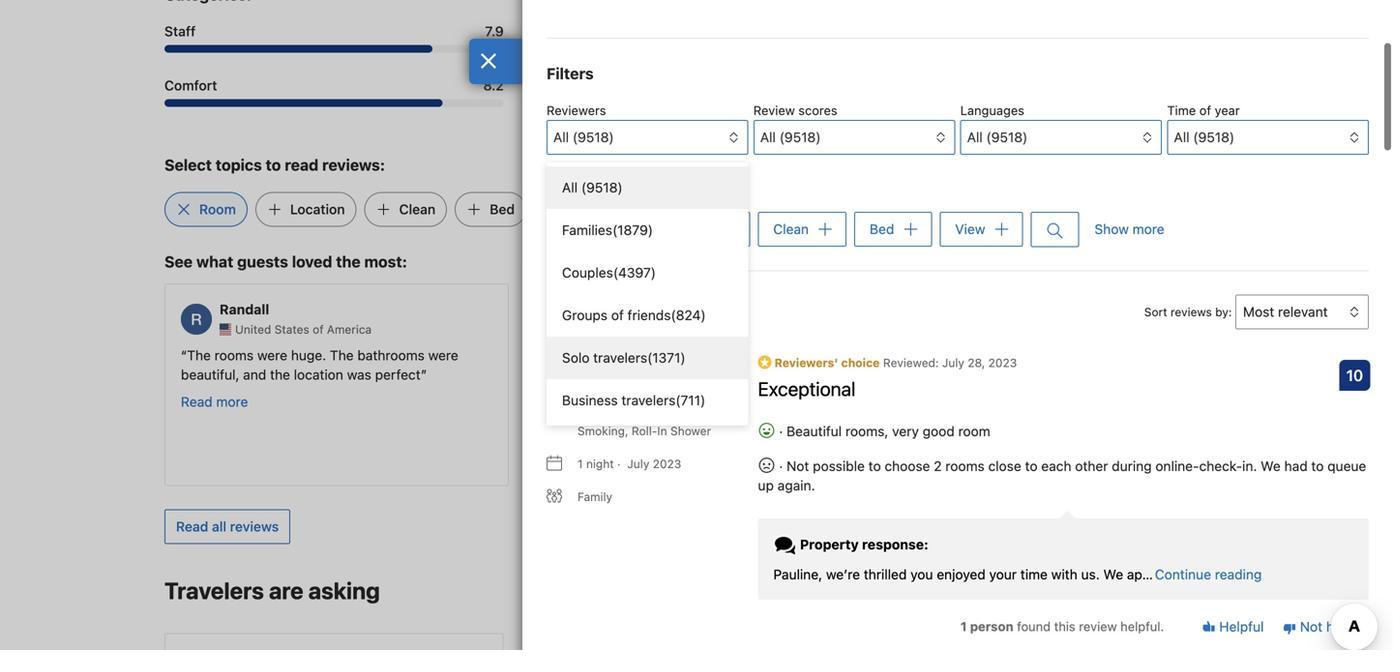 Task type: vqa. For each thing, say whether or not it's contained in the screenshot.


Task type: locate. For each thing, give the bounding box(es) containing it.
your
[[989, 566, 1017, 582]]

reading
[[1215, 566, 1262, 582]]

1 vertical spatial select
[[547, 179, 583, 194]]

value for money 7.8 meter
[[527, 99, 866, 107]]

online-
[[1155, 458, 1199, 474]]

and inside " the rooms were huge. the bathrooms were beautiful, and the location was perfect
[[243, 367, 266, 383]]

· for ·
[[775, 458, 787, 474]]

of up place
[[672, 323, 684, 336]]

1 horizontal spatial was
[[559, 347, 583, 363]]

0 horizontal spatial all (9518) button
[[753, 120, 955, 155]]

perfect
[[611, 347, 656, 363], [375, 367, 421, 383]]

8.1
[[1210, 23, 1229, 39]]

search
[[645, 179, 685, 194]]

other
[[1075, 458, 1108, 474]]

were right bathrooms at the left of page
[[428, 347, 458, 363]]

read more button
[[181, 392, 248, 412], [541, 450, 608, 470]]

0 vertical spatial we
[[731, 367, 748, 383]]

reviews
[[595, 297, 652, 315], [1171, 305, 1212, 319], [230, 519, 279, 535]]

reviewed:
[[883, 356, 939, 369]]

0 vertical spatial loved
[[292, 252, 332, 271]]

1 vertical spatial read more button
[[541, 450, 608, 470]]

we inside not possible to choose 2 rooms close to each other during online-check-in. we had to queue up again.
[[1261, 458, 1281, 474]]

all for languages
[[967, 129, 983, 145]]

the left location
[[270, 367, 290, 383]]

1 vertical spatial for
[[697, 347, 715, 363]]

non-
[[790, 367, 819, 383]]

july left 28,
[[942, 356, 964, 369]]

groups of friends (824)
[[562, 307, 706, 323]]

0 horizontal spatial it
[[547, 347, 555, 363]]

(9518) down reviewers
[[573, 129, 614, 145]]

0 horizontal spatial a
[[587, 179, 594, 194]]

travelers
[[593, 350, 647, 366], [621, 392, 676, 408]]

2023 down "shopping!"
[[653, 457, 681, 470]]

2 " from the left
[[541, 347, 547, 363]]

1 vertical spatial close
[[988, 458, 1021, 474]]

0 horizontal spatial read more button
[[181, 392, 248, 412]]

we up "hotel"
[[657, 386, 674, 402]]

smoking
[[541, 386, 594, 402]]

select left topics
[[164, 156, 212, 174]]

to right topic
[[630, 179, 642, 194]]

1 horizontal spatial this
[[1054, 619, 1075, 634]]

2 were from the left
[[428, 347, 458, 363]]

possible
[[813, 458, 865, 474]]

1 vertical spatial i
[[658, 367, 661, 383]]

all (9518) for languages
[[967, 129, 1028, 145]]

0 vertical spatial time
[[541, 367, 568, 383]]

2 horizontal spatial "
[[901, 347, 907, 363]]

for up reviewers
[[566, 77, 584, 93]]

room
[[199, 201, 236, 217], [562, 221, 598, 237]]

0 horizontal spatial july
[[627, 457, 649, 470]]

united down leon
[[595, 323, 631, 336]]

2 america from the left
[[687, 323, 732, 336]]

0 vertical spatial bed
[[490, 201, 515, 217]]

were
[[257, 347, 287, 363], [428, 347, 458, 363]]

all for review scores
[[760, 129, 776, 145]]

filters
[[547, 64, 594, 83]]

1 " from the left
[[181, 347, 187, 363]]

location 9.0 meter
[[889, 99, 1229, 107]]

we right us.
[[1103, 566, 1123, 582]]

states up huge.
[[274, 323, 309, 336]]

solo
[[562, 350, 590, 366]]

the
[[187, 347, 211, 363], [330, 347, 354, 363]]

all (9518)
[[553, 129, 614, 145], [760, 129, 821, 145], [967, 129, 1028, 145], [1174, 129, 1235, 145], [562, 179, 623, 195]]

reviews: right search
[[688, 179, 736, 194]]

1 horizontal spatial select
[[547, 179, 583, 194]]

guest
[[547, 297, 591, 315]]

1 horizontal spatial bed
[[870, 221, 894, 237]]

all down reviewers
[[553, 129, 569, 145]]

reviewers
[[547, 103, 606, 118]]

0 vertical spatial see
[[164, 252, 193, 271]]

0 horizontal spatial "
[[181, 347, 187, 363]]

anyone!
[[696, 405, 745, 421]]

1 horizontal spatial not
[[1300, 619, 1323, 635]]

bed
[[490, 201, 515, 217], [870, 221, 894, 237]]

2023
[[988, 356, 1017, 369], [653, 457, 681, 470]]

travelers are asking
[[164, 577, 380, 604]]

" down the anyone!
[[703, 425, 709, 441]]

0 horizontal spatial reviews
[[230, 519, 279, 535]]

" up do. at right
[[901, 347, 907, 363]]

see down ap…
[[1122, 584, 1146, 600]]

was up do. at right
[[919, 347, 943, 363]]

see left what
[[164, 252, 193, 271]]

0 vertical spatial rooms
[[214, 347, 254, 363]]

it
[[547, 347, 555, 363], [907, 347, 915, 363]]

queue
[[1328, 458, 1366, 474]]

are
[[269, 577, 303, 604]]

" up beautiful,
[[181, 347, 187, 363]]

0 vertical spatial reviews:
[[322, 156, 385, 174]]

this right found
[[1054, 619, 1075, 634]]

0 vertical spatial travelers
[[593, 350, 647, 366]]

a inside " it was the perfect place for my husbands first time in las vegas! i loved that we had a non- smoking floor and we would definitely recommend this hotel to anyone! close to great food and luxury shopping!
[[779, 367, 786, 383]]

the left main
[[1000, 347, 1020, 363]]

0 vertical spatial july
[[942, 356, 964, 369]]

read for " it was the perfect place for my husbands first time in las vegas! i loved that we had a non- smoking floor and we would definitely recommend this hotel to anyone! close to great food and luxury shopping!
[[541, 452, 572, 468]]

see inside button
[[1122, 584, 1146, 600]]

all down review
[[760, 129, 776, 145]]

1 vertical spatial loved
[[665, 367, 698, 383]]

1 vertical spatial view
[[955, 221, 985, 237]]

family
[[578, 490, 612, 503]]

of left year
[[1199, 103, 1211, 118]]

1 vertical spatial had
[[1284, 458, 1308, 474]]

1 vertical spatial we
[[657, 386, 674, 402]]

not up again.
[[787, 458, 809, 474]]

all (9518) button for languages
[[960, 120, 1162, 155]]

were left huge.
[[257, 347, 287, 363]]

all (9518) inside dropdown button
[[553, 129, 614, 145]]

it left solo
[[547, 347, 555, 363]]

the up location
[[330, 347, 354, 363]]

0 vertical spatial room
[[199, 201, 236, 217]]

0 horizontal spatial 2023
[[653, 457, 681, 470]]

more down beautiful,
[[216, 394, 248, 410]]

all
[[553, 129, 569, 145], [760, 129, 776, 145], [967, 129, 983, 145], [1174, 129, 1190, 145], [562, 179, 578, 195]]

(9518) for reviewers
[[573, 129, 614, 145]]

i right things
[[1099, 347, 1103, 363]]

states up "(1371)"
[[634, 323, 669, 336]]

loved
[[292, 252, 332, 271], [665, 367, 698, 383]]

huge.
[[291, 347, 326, 363]]

perfect up vegas!
[[611, 347, 656, 363]]

1 all (9518) button from the left
[[753, 120, 955, 155]]

2 horizontal spatial reviews
[[1171, 305, 1212, 319]]

rooms inside " the rooms were huge. the bathrooms were beautiful, and the location was perfect
[[214, 347, 254, 363]]

close inside not possible to choose 2 rooms close to each other during online-check-in. we had to queue up again.
[[988, 458, 1021, 474]]

all (9518) down languages
[[967, 129, 1028, 145]]

read more button down food
[[541, 450, 608, 470]]

would
[[678, 386, 715, 402]]

all (9518) down review scores
[[760, 129, 821, 145]]

not helpful button
[[1283, 617, 1369, 637]]

(9518) down review scores
[[779, 129, 821, 145]]

2 horizontal spatial was
[[919, 347, 943, 363]]

reviews for sort
[[1171, 305, 1212, 319]]

rooms right 2
[[946, 458, 985, 474]]

ap…
[[1127, 566, 1153, 582]]

1 horizontal spatial view
[[955, 221, 985, 237]]

read
[[181, 394, 213, 410], [541, 452, 572, 468], [176, 519, 208, 535]]

time left in
[[541, 367, 568, 383]]

business
[[562, 392, 618, 408]]

a left topic
[[587, 179, 594, 194]]

1 the from the left
[[187, 347, 211, 363]]

" left solo
[[541, 347, 547, 363]]

1 horizontal spatial "
[[703, 425, 709, 441]]

1 horizontal spatial states
[[634, 323, 669, 336]]

not inside not possible to choose 2 rooms close to each other during online-check-in. we had to queue up again.
[[787, 458, 809, 474]]

0 vertical spatial close
[[947, 347, 980, 363]]

1 vertical spatial see
[[1122, 584, 1146, 600]]

and down recommend
[[573, 425, 596, 441]]

0 horizontal spatial rooms
[[214, 347, 254, 363]]

1 horizontal spatial perfect
[[611, 347, 656, 363]]

1 it from the left
[[547, 347, 555, 363]]

husbands
[[741, 347, 801, 363]]

all (9518) up families
[[562, 179, 623, 195]]

by:
[[1215, 305, 1232, 319]]

(9518) for languages
[[986, 129, 1028, 145]]

rooms down the united states of america "icon"
[[214, 347, 254, 363]]

1 left "night"
[[578, 457, 583, 470]]

1 vertical spatial rooms
[[946, 458, 985, 474]]

and right beautiful,
[[243, 367, 266, 383]]

continue
[[1155, 566, 1211, 582]]

july
[[942, 356, 964, 369], [627, 457, 649, 470]]

1 horizontal spatial room
[[562, 221, 598, 237]]

2 it from the left
[[907, 347, 915, 363]]

show more
[[1095, 221, 1164, 237]]

not inside 'button'
[[1300, 619, 1323, 635]]

7.9
[[485, 23, 504, 39]]

languages
[[960, 103, 1024, 118]]

0 horizontal spatial america
[[327, 323, 372, 336]]

was
[[559, 347, 583, 363], [919, 347, 943, 363], [347, 367, 371, 383]]

read more down food
[[541, 452, 608, 468]]

was for close
[[919, 347, 943, 363]]

luxury
[[600, 425, 638, 441]]

united inside leon united states of america
[[595, 323, 631, 336]]

1 vertical spatial perfect
[[375, 367, 421, 383]]

travelers for (1371)
[[593, 350, 647, 366]]

scores
[[798, 103, 837, 118]]

2 states from the left
[[634, 323, 669, 336]]

all (9518) down reviewers
[[553, 129, 614, 145]]

1 horizontal spatial more
[[576, 452, 608, 468]]

all (9518) button down location 9.0 meter on the right top of the page
[[960, 120, 1162, 155]]

all (9518) down time of year on the right top of page
[[1174, 129, 1235, 145]]

(9518) inside dropdown button
[[573, 129, 614, 145]]

1 horizontal spatial reviews:
[[688, 179, 736, 194]]

1 horizontal spatial america
[[687, 323, 732, 336]]

travelers down germany
[[621, 392, 676, 408]]

2 horizontal spatial more
[[1133, 221, 1164, 237]]

this up luxury
[[619, 405, 642, 421]]

more inside button
[[1133, 221, 1164, 237]]

select
[[164, 156, 212, 174], [547, 179, 583, 194]]

view
[[569, 201, 600, 217], [955, 221, 985, 237]]

select for select topics to read reviews:
[[164, 156, 212, 174]]

was up in
[[559, 347, 583, 363]]

" inside " the rooms were huge. the bathrooms were beautiful, and the location was perfect
[[181, 347, 187, 363]]

a left non-
[[779, 367, 786, 383]]

perfect inside " it was the perfect place for my husbands first time in las vegas! i loved that we had a non- smoking floor and we would definitely recommend this hotel to anyone! close to great food and luxury shopping!
[[611, 347, 656, 363]]

reviews: right read
[[322, 156, 385, 174]]

1 vertical spatial we
[[1103, 566, 1123, 582]]

was down bathrooms at the left of page
[[347, 367, 371, 383]]

1 horizontal spatial had
[[1284, 458, 1308, 474]]

was inside " it was the perfect place for my husbands first time in las vegas! i loved that we had a non- smoking floor and we would definitely recommend this hotel to anyone! close to great food and luxury shopping!
[[559, 347, 583, 363]]

review categories element
[[164, 0, 252, 6]]

0 vertical spatial had
[[752, 367, 775, 383]]

we're
[[826, 566, 860, 582]]

0 vertical spatial view
[[569, 201, 600, 217]]

0 horizontal spatial for
[[566, 77, 584, 93]]

for up that
[[697, 347, 715, 363]]

we up definitely
[[731, 367, 748, 383]]

beautiful,
[[181, 367, 239, 383]]

" left 28,
[[919, 367, 925, 383]]

0 vertical spatial read more
[[181, 394, 248, 410]]

room up couples
[[562, 221, 598, 237]]

1 for 1 person found this review helpful.
[[961, 619, 967, 634]]

loved right guests
[[292, 252, 332, 271]]

it for it was the perfect place for my husbands first time in las vegas! i loved that we had a non- smoking floor and we would definitely recommend this hotel to anyone! close to great food and luxury shopping!
[[547, 347, 555, 363]]

2 vertical spatial more
[[576, 452, 608, 468]]

we right in.
[[1261, 458, 1281, 474]]

not left helpful
[[1300, 619, 1323, 635]]

see
[[164, 252, 193, 271], [1122, 584, 1146, 600]]

0 vertical spatial a
[[587, 179, 594, 194]]

read more for " it was the perfect place for my husbands first time in las vegas! i loved that we had a non- smoking floor and we would definitely recommend this hotel to anyone! close to great food and luxury shopping!
[[541, 452, 608, 468]]

united
[[235, 323, 271, 336], [595, 323, 631, 336]]

reviews inside button
[[230, 519, 279, 535]]

comfort
[[164, 77, 217, 93]]

· up again.
[[775, 458, 787, 474]]

leon united states of america
[[579, 302, 732, 336]]

i inside " it was close to the main things i wanted to see a do.
[[1099, 347, 1103, 363]]

1 vertical spatial not
[[1300, 619, 1323, 635]]

perfect down bathrooms at the left of page
[[375, 367, 421, 383]]

families
[[562, 222, 612, 238]]

1 vertical spatial travelers
[[621, 392, 676, 408]]

it up do. at right
[[907, 347, 915, 363]]

0 horizontal spatial "
[[421, 367, 427, 383]]

sort reviews by:
[[1144, 305, 1232, 319]]

rooms inside not possible to choose 2 rooms close to each other during online-check-in. we had to queue up again.
[[946, 458, 985, 474]]

read all reviews
[[176, 519, 279, 535]]

1 horizontal spatial the
[[330, 347, 354, 363]]

it inside " it was the perfect place for my husbands first time in las vegas! i loved that we had a non- smoking floor and we would definitely recommend this hotel to anyone! close to great food and luxury shopping!
[[547, 347, 555, 363]]

families (1879)
[[562, 222, 653, 238]]

had down husbands
[[752, 367, 775, 383]]

1 vertical spatial this
[[1054, 619, 1075, 634]]

"
[[421, 367, 427, 383], [919, 367, 925, 383], [703, 425, 709, 441]]

0 horizontal spatial had
[[752, 367, 775, 383]]

for
[[566, 77, 584, 93], [697, 347, 715, 363]]

1 horizontal spatial i
[[1099, 347, 1103, 363]]

" for " it was the perfect place for my husbands first time in las vegas! i loved that we had a non- smoking floor and we would definitely recommend this hotel to anyone! close to great food and luxury shopping!
[[541, 347, 547, 363]]

2 all (9518) button from the left
[[960, 120, 1162, 155]]

0 horizontal spatial this
[[619, 405, 642, 421]]

0 horizontal spatial more
[[216, 394, 248, 410]]

(9518) down languages
[[986, 129, 1028, 145]]

1 horizontal spatial it
[[907, 347, 915, 363]]

a
[[587, 179, 594, 194], [1198, 347, 1205, 363], [779, 367, 786, 383]]

" inside " it was the perfect place for my husbands first time in las vegas! i loved that we had a non- smoking floor and we would definitely recommend this hotel to anyone! close to great food and luxury shopping!
[[541, 347, 547, 363]]

rooms,
[[845, 423, 888, 439]]

of up huge.
[[313, 323, 324, 336]]

location
[[290, 201, 345, 217]]

read down food
[[541, 452, 572, 468]]

was inside " the rooms were huge. the bathrooms were beautiful, and the location was perfect
[[347, 367, 371, 383]]

it inside " it was close to the main things i wanted to see a do.
[[907, 347, 915, 363]]

close right 'reviewed:'
[[947, 347, 980, 363]]

all (9518) button down year
[[1167, 120, 1369, 155]]

2 horizontal spatial all (9518) button
[[1167, 120, 1369, 155]]

united states of america image
[[220, 324, 231, 335]]

1 vertical spatial a
[[1198, 347, 1205, 363]]

0 vertical spatial 1
[[578, 457, 583, 470]]

not helpful
[[1296, 619, 1369, 635]]

0 vertical spatial i
[[1099, 347, 1103, 363]]

0 horizontal spatial perfect
[[375, 367, 421, 383]]

had inside not possible to choose 2 rooms close to each other during online-check-in. we had to queue up again.
[[1284, 458, 1308, 474]]

more
[[1133, 221, 1164, 237], [216, 394, 248, 410], [576, 452, 608, 468]]

room
[[958, 423, 990, 439]]

·
[[779, 423, 783, 439], [617, 457, 621, 470], [775, 458, 787, 474]]

0 horizontal spatial view
[[569, 201, 600, 217]]

read more down beautiful,
[[181, 394, 248, 410]]

(1879)
[[612, 222, 653, 238]]

to left choose
[[868, 458, 881, 474]]

helpful.
[[1120, 619, 1164, 634]]

check-
[[1199, 458, 1242, 474]]

close down room
[[988, 458, 1021, 474]]

not
[[787, 458, 809, 474], [1300, 619, 1323, 635]]

1 horizontal spatial we
[[1261, 458, 1281, 474]]

helpful
[[1216, 619, 1264, 635]]

" for it was the perfect place for my husbands first time in las vegas! i loved that we had a non- smoking floor and we would definitely recommend this hotel to anyone! close to great food and luxury shopping!
[[703, 425, 709, 441]]

select left topic
[[547, 179, 583, 194]]

loved down place
[[665, 367, 698, 383]]

0 horizontal spatial read more
[[181, 394, 248, 410]]

travelers up vegas!
[[593, 350, 647, 366]]

0 horizontal spatial we
[[657, 386, 674, 402]]

1 vertical spatial july
[[627, 457, 649, 470]]

2 horizontal spatial and
[[630, 386, 653, 402]]

read for " the rooms were huge. the bathrooms were beautiful, and the location was perfect
[[181, 394, 213, 410]]

1 horizontal spatial clean
[[773, 221, 809, 237]]

and down vegas!
[[630, 386, 653, 402]]

read more for " the rooms were huge. the bathrooms were beautiful, and the location was perfect
[[181, 394, 248, 410]]

2 united from the left
[[595, 323, 631, 336]]

read left the all
[[176, 519, 208, 535]]

1 horizontal spatial see
[[1122, 584, 1146, 600]]

leon
[[579, 302, 612, 317]]

0 horizontal spatial and
[[243, 367, 266, 383]]

had right in.
[[1284, 458, 1308, 474]]

read more button down beautiful,
[[181, 392, 248, 412]]

1 horizontal spatial rooms
[[946, 458, 985, 474]]

time left with
[[1020, 566, 1048, 582]]

reviewers'
[[775, 356, 838, 369]]

1 left the person
[[961, 619, 967, 634]]

0 horizontal spatial see
[[164, 252, 193, 271]]

not for possible
[[787, 458, 809, 474]]

" inside " it was close to the main things i wanted to see a do.
[[901, 347, 907, 363]]

1 horizontal spatial time
[[1020, 566, 1048, 582]]

america inside leon united states of america
[[687, 323, 732, 336]]

0 horizontal spatial loved
[[292, 252, 332, 271]]

all inside dropdown button
[[553, 129, 569, 145]]

to left queue on the bottom right of the page
[[1311, 458, 1324, 474]]

all down time on the top right of page
[[1174, 129, 1190, 145]]

· for · beautiful rooms, very good room
[[779, 423, 783, 439]]

3 " from the left
[[901, 347, 907, 363]]

· down close at the right of page
[[779, 423, 783, 439]]

staff 7.9 meter
[[164, 45, 504, 53]]

was inside " it was close to the main things i wanted to see a do.
[[919, 347, 943, 363]]

comfort 8.2 meter
[[164, 99, 504, 107]]

to left main
[[984, 347, 996, 363]]

0 horizontal spatial room
[[199, 201, 236, 217]]

facilities
[[527, 23, 583, 39]]

room down topics
[[199, 201, 236, 217]]

to left the see
[[1156, 347, 1168, 363]]

i inside " it was the perfect place for my husbands first time in las vegas! i loved that we had a non- smoking floor and we would definitely recommend this hotel to anyone! close to great food and luxury shopping!
[[658, 367, 661, 383]]

response:
[[862, 536, 928, 552]]

the inside " the rooms were huge. the bathrooms were beautiful, and the location was perfect
[[270, 367, 290, 383]]

1 horizontal spatial "
[[541, 347, 547, 363]]

1 vertical spatial 2023
[[653, 457, 681, 470]]

all (9518) for time of year
[[1174, 129, 1235, 145]]

3 all (9518) button from the left
[[1167, 120, 1369, 155]]

perfect inside " the rooms were huge. the bathrooms were beautiful, and the location was perfect
[[375, 367, 421, 383]]

was for the
[[559, 347, 583, 363]]

america up " the rooms were huge. the bathrooms were beautiful, and the location was perfect
[[327, 323, 372, 336]]

8.2
[[483, 77, 504, 93]]

the inside " it was the perfect place for my husbands first time in las vegas! i loved that we had a non- smoking floor and we would definitely recommend this hotel to anyone! close to great food and luxury shopping!
[[587, 347, 607, 363]]

all (9518) button
[[547, 120, 748, 155]]

0 horizontal spatial 1
[[578, 457, 583, 470]]

of left friends
[[611, 307, 624, 323]]

asking
[[308, 577, 380, 604]]

0 vertical spatial and
[[243, 367, 266, 383]]

read down beautiful,
[[181, 394, 213, 410]]

0 horizontal spatial close
[[947, 347, 980, 363]]



Task type: describe. For each thing, give the bounding box(es) containing it.
see for see availability
[[1122, 584, 1146, 600]]

with
[[1051, 566, 1078, 582]]

10
[[1346, 366, 1363, 384]]

a inside " it was close to the main things i wanted to see a do.
[[1198, 347, 1205, 363]]

bathrooms
[[357, 347, 425, 363]]

travelers for (711)
[[621, 392, 676, 408]]

1 united from the left
[[235, 323, 271, 336]]

select topics to read reviews:
[[164, 156, 385, 174]]

my
[[718, 347, 737, 363]]

during
[[1112, 458, 1152, 474]]

reviews for guest
[[595, 297, 652, 315]]

1 vertical spatial time
[[1020, 566, 1048, 582]]

most:
[[364, 252, 407, 271]]

select a topic to search reviews:
[[547, 179, 736, 194]]

found
[[1017, 619, 1051, 634]]

see availability
[[1122, 584, 1217, 600]]

guests
[[237, 252, 288, 271]]

states inside leon united states of america
[[634, 323, 669, 336]]

continue reading link
[[1155, 565, 1262, 584]]

all (9518) link
[[547, 166, 748, 209]]

" for the rooms were huge. the bathrooms were beautiful, and the location was perfect
[[421, 367, 427, 383]]

recommend
[[541, 405, 615, 421]]

" for " it was close to the main things i wanted to see a do.
[[901, 347, 907, 363]]

(4397)
[[613, 265, 656, 281]]

all
[[212, 519, 226, 535]]

1 for 1 night · july 2023
[[578, 457, 583, 470]]

review scores
[[753, 103, 837, 118]]

choose
[[885, 458, 930, 474]]

7.8
[[847, 23, 866, 39]]

" the rooms were huge. the bathrooms were beautiful, and the location was perfect
[[181, 347, 458, 383]]

2 horizontal spatial "
[[919, 367, 925, 383]]

all (9518) for reviewers
[[553, 129, 614, 145]]

definitely
[[719, 386, 776, 402]]

business travelers (711)
[[562, 392, 705, 408]]

us.
[[1081, 566, 1100, 582]]

read more button for it was the perfect place for my husbands first time in las vegas! i loved that we had a non- smoking floor and we would definitely recommend this hotel to anyone! close to great food and luxury shopping!
[[541, 450, 608, 470]]

again.
[[778, 477, 815, 493]]

1 america from the left
[[327, 323, 372, 336]]

pauline, we're thrilled you enjoyed your time with us. we ap… continue reading
[[773, 566, 1262, 582]]

travelers
[[164, 577, 264, 604]]

not possible to choose 2 rooms close to each other during online-check-in. we had to queue up again.
[[758, 458, 1366, 493]]

for inside " it was the perfect place for my husbands first time in las vegas! i loved that we had a non- smoking floor and we would definitely recommend this hotel to anyone! close to great food and luxury shopping!
[[697, 347, 715, 363]]

0 vertical spatial for
[[566, 77, 584, 93]]

property
[[800, 536, 859, 552]]

main
[[1024, 347, 1053, 363]]

not for helpful
[[1300, 619, 1323, 635]]

all for reviewers
[[553, 129, 569, 145]]

money
[[587, 77, 630, 93]]

see
[[1172, 347, 1194, 363]]

see for see what guests loved the most:
[[164, 252, 193, 271]]

(9518) for review scores
[[779, 129, 821, 145]]

" for " the rooms were huge. the bathrooms were beautiful, and the location was perfect
[[181, 347, 187, 363]]

the left most:
[[336, 252, 361, 271]]

1 were from the left
[[257, 347, 287, 363]]

up
[[758, 477, 774, 493]]

show
[[1095, 221, 1129, 237]]

(1371)
[[647, 350, 686, 366]]

2 the from the left
[[330, 347, 354, 363]]

staff
[[164, 23, 196, 39]]

filter reviews region
[[547, 62, 1369, 426]]

read all reviews button
[[164, 509, 290, 544]]

0 vertical spatial 2023
[[988, 356, 1017, 369]]

great
[[804, 405, 837, 421]]

show more button
[[1095, 212, 1164, 247]]

1 states from the left
[[274, 323, 309, 336]]

value for money
[[527, 77, 630, 93]]

reviewed: july 28, 2023
[[883, 356, 1017, 369]]

couples
[[562, 265, 613, 281]]

the inside " it was close to the main things i wanted to see a do.
[[1000, 347, 1020, 363]]

select for select a topic to search reviews:
[[547, 179, 583, 194]]

property response:
[[797, 536, 928, 552]]

all (9518) for review scores
[[760, 129, 821, 145]]

reviewers' choice
[[772, 356, 880, 369]]

(9518) up families (1879)
[[581, 179, 623, 195]]

review
[[1079, 619, 1117, 634]]

pauline
[[585, 354, 634, 370]]

close image
[[480, 53, 497, 69]]

you
[[911, 566, 933, 582]]

vegas!
[[612, 367, 654, 383]]

0 horizontal spatial we
[[1103, 566, 1123, 582]]

read inside read all reviews button
[[176, 519, 208, 535]]

0 horizontal spatial bed
[[490, 201, 515, 217]]

very
[[892, 423, 919, 439]]

germany
[[608, 374, 657, 387]]

las
[[586, 367, 608, 383]]

food
[[541, 425, 569, 441]]

this inside " it was the perfect place for my husbands first time in las vegas! i loved that we had a non- smoking floor and we would definitely recommend this hotel to anyone! close to great food and luxury shopping!
[[619, 405, 642, 421]]

united states of america
[[235, 323, 372, 336]]

in
[[572, 367, 583, 383]]

couples (4397)
[[562, 265, 656, 281]]

all (9518) button for review scores
[[753, 120, 955, 155]]

to left read
[[266, 156, 281, 174]]

what
[[196, 252, 234, 271]]

(9518) for time of year
[[1193, 129, 1235, 145]]

more for " it was the perfect place for my husbands first time in las vegas! i loved that we had a non- smoking floor and we would definitely recommend this hotel to anyone! close to great food and luxury shopping!
[[576, 452, 608, 468]]

it for it was close to the main things i wanted to see a do.
[[907, 347, 915, 363]]

randall
[[220, 302, 269, 317]]

2 vertical spatial and
[[573, 425, 596, 441]]

(711)
[[676, 392, 705, 408]]

choice
[[841, 356, 880, 369]]

pauline,
[[773, 566, 822, 582]]

all (9518) button for time of year
[[1167, 120, 1369, 155]]

1 vertical spatial bed
[[870, 221, 894, 237]]

that
[[702, 367, 727, 383]]

1 vertical spatial clean
[[773, 221, 809, 237]]

all for time of year
[[1174, 129, 1190, 145]]

0 horizontal spatial reviews:
[[322, 156, 385, 174]]

to left each
[[1025, 458, 1038, 474]]

1 person found this review helpful.
[[961, 619, 1164, 634]]

0 horizontal spatial clean
[[399, 201, 436, 217]]

value
[[527, 77, 562, 93]]

read more button for the rooms were huge. the bathrooms were beautiful, and the location was perfect
[[181, 392, 248, 412]]

1 horizontal spatial we
[[731, 367, 748, 383]]

each
[[1041, 458, 1071, 474]]

topics
[[216, 156, 262, 174]]

scored 10 element
[[1339, 360, 1370, 391]]

this is a carousel with rotating slides. it displays featured reviews of the property. use the next and previous buttons to navigate. region
[[149, 276, 1244, 494]]

of inside leon united states of america
[[672, 323, 684, 336]]

loved inside " it was the perfect place for my husbands first time in las vegas! i loved that we had a non- smoking floor and we would definitely recommend this hotel to anyone! close to great food and luxury shopping!
[[665, 367, 698, 383]]

floor
[[597, 386, 626, 402]]

wanted
[[1107, 347, 1152, 363]]

solo travelers (1371)
[[562, 350, 686, 366]]

1 vertical spatial room
[[562, 221, 598, 237]]

helpful
[[1326, 619, 1369, 635]]

shopping!
[[641, 425, 703, 441]]

2
[[934, 458, 942, 474]]

1 vertical spatial reviews:
[[688, 179, 736, 194]]

all left topic
[[562, 179, 578, 195]]

hotel
[[645, 405, 677, 421]]

more for " the rooms were huge. the bathrooms were beautiful, and the location was perfect
[[216, 394, 248, 410]]

close inside " it was close to the main things i wanted to see a do.
[[947, 347, 980, 363]]

guest reviews
[[547, 297, 652, 315]]

to down would
[[680, 405, 693, 421]]

enjoyed
[[937, 566, 986, 582]]

time inside " it was the perfect place for my husbands first time in las vegas! i loved that we had a non- smoking floor and we would definitely recommend this hotel to anyone! close to great food and luxury shopping!
[[541, 367, 568, 383]]

l
[[552, 311, 560, 327]]

· right "night"
[[617, 457, 621, 470]]

place
[[660, 347, 694, 363]]

had inside " it was the perfect place for my husbands first time in las vegas! i loved that we had a non- smoking floor and we would definitely recommend this hotel to anyone! close to great food and luxury shopping!
[[752, 367, 775, 383]]

(824)
[[671, 307, 706, 323]]

good
[[923, 423, 955, 439]]

to left great
[[788, 405, 801, 421]]



